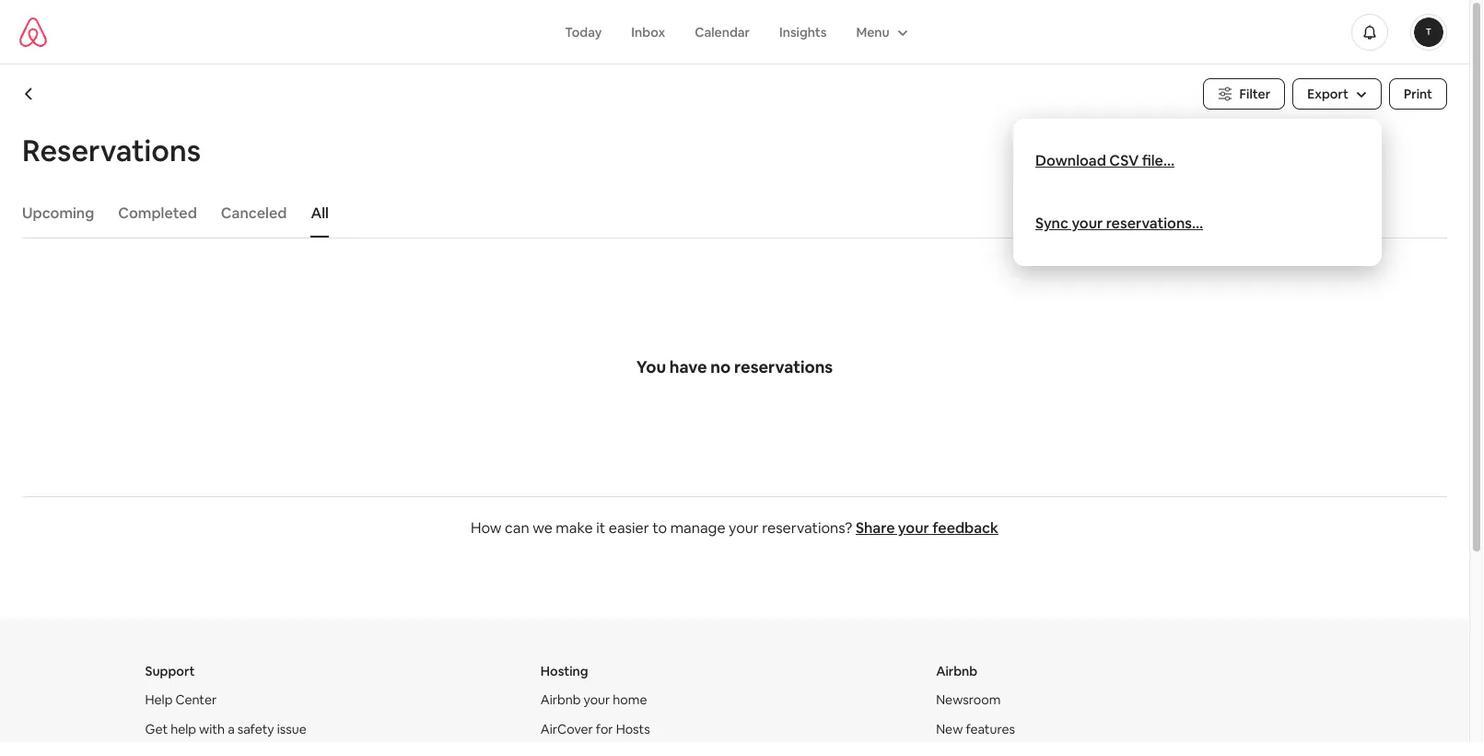 Task type: vqa. For each thing, say whether or not it's contained in the screenshot.
safety
yes



Task type: describe. For each thing, give the bounding box(es) containing it.
you
[[636, 357, 666, 378]]

completed
[[118, 204, 197, 223]]

help
[[171, 721, 196, 738]]

share
[[856, 519, 895, 538]]

today
[[565, 23, 602, 40]]

for
[[596, 721, 613, 738]]

filter
[[1240, 86, 1271, 102]]

print
[[1404, 86, 1433, 102]]

how
[[471, 519, 502, 538]]

export
[[1308, 86, 1349, 102]]

tab list containing upcoming
[[13, 190, 1447, 238]]

aircover
[[541, 721, 593, 738]]

center
[[175, 692, 217, 709]]

get help with a safety issue link
[[145, 721, 307, 738]]

export button
[[1293, 78, 1382, 110]]

features
[[966, 721, 1015, 738]]

reservations
[[22, 132, 201, 170]]

get
[[145, 721, 168, 738]]

new features link
[[936, 721, 1015, 738]]

feedback
[[933, 519, 999, 538]]

calendar
[[695, 23, 750, 40]]

all button
[[302, 195, 338, 232]]

easier
[[609, 519, 649, 538]]

new
[[936, 721, 963, 738]]

reservations?
[[762, 519, 853, 538]]

help
[[145, 692, 173, 709]]

a
[[228, 721, 235, 738]]

manage
[[670, 519, 726, 538]]

reservations…
[[1106, 214, 1203, 233]]

airbnb for airbnb
[[936, 663, 978, 680]]

aircover for hosts
[[541, 721, 650, 738]]

upcoming
[[22, 204, 94, 223]]

insights link
[[765, 14, 842, 49]]

get help with a safety issue
[[145, 721, 307, 738]]

csv
[[1110, 151, 1139, 170]]

calendar link
[[680, 14, 765, 49]]



Task type: locate. For each thing, give the bounding box(es) containing it.
download csv file…
[[1036, 151, 1175, 170]]

airbnb up newsroom "link"
[[936, 663, 978, 680]]

filter button
[[1203, 78, 1286, 110]]

newsroom link
[[936, 692, 1001, 709]]

new features
[[936, 721, 1015, 738]]

airbnb down 'hosting'
[[541, 692, 581, 709]]

airbnb your home
[[541, 692, 647, 709]]

newsroom
[[936, 692, 1001, 709]]

inbox link
[[617, 14, 680, 49]]

download
[[1036, 151, 1106, 170]]

with
[[199, 721, 225, 738]]

your right sync
[[1072, 214, 1103, 233]]

your right manage
[[729, 519, 759, 538]]

completed button
[[109, 195, 206, 232]]

support
[[145, 663, 195, 680]]

have
[[670, 357, 707, 378]]

it
[[596, 519, 606, 538]]

0 horizontal spatial airbnb
[[541, 692, 581, 709]]

make
[[556, 519, 593, 538]]

airbnb for airbnb your home
[[541, 692, 581, 709]]

hosting
[[541, 663, 588, 680]]

go back image
[[22, 87, 37, 101]]

issue
[[277, 721, 307, 738]]

tab list
[[13, 190, 1447, 238]]

aircover for hosts link
[[541, 721, 650, 738]]

download csv file… button
[[1036, 151, 1175, 170]]

help center link
[[145, 692, 217, 709]]

airbnb your home link
[[541, 692, 647, 709]]

canceled
[[221, 204, 287, 223]]

sync your reservations…
[[1036, 214, 1203, 233]]

sync
[[1036, 214, 1069, 233]]

group
[[842, 14, 919, 49]]

print button
[[1389, 78, 1447, 110]]

insights
[[779, 23, 827, 40]]

can
[[505, 519, 529, 538]]

upcoming button
[[13, 195, 103, 232]]

home
[[613, 692, 647, 709]]

reservations
[[734, 357, 833, 378]]

safety
[[238, 721, 274, 738]]

no
[[711, 357, 731, 378]]

hosts
[[616, 721, 650, 738]]

canceled button
[[212, 195, 296, 232]]

file…
[[1142, 151, 1175, 170]]

all
[[311, 204, 329, 223]]

to
[[652, 519, 667, 538]]

help center
[[145, 692, 217, 709]]

1 horizontal spatial airbnb
[[936, 663, 978, 680]]

1 vertical spatial airbnb
[[541, 692, 581, 709]]

airbnb
[[936, 663, 978, 680], [541, 692, 581, 709]]

your
[[1072, 214, 1103, 233], [729, 519, 759, 538], [898, 519, 929, 538], [584, 692, 610, 709]]

your right share
[[898, 519, 929, 538]]

you have no reservations
[[636, 357, 833, 378]]

share your feedback button
[[856, 519, 999, 538]]

how can we make it easier to manage your reservations? share your feedback
[[471, 519, 999, 538]]

we
[[533, 519, 553, 538]]

today link
[[550, 14, 617, 49]]

your up aircover for hosts link
[[584, 692, 610, 709]]

0 vertical spatial airbnb
[[936, 663, 978, 680]]

inbox
[[631, 23, 665, 40]]

sync your reservations… button
[[1036, 214, 1203, 233]]



